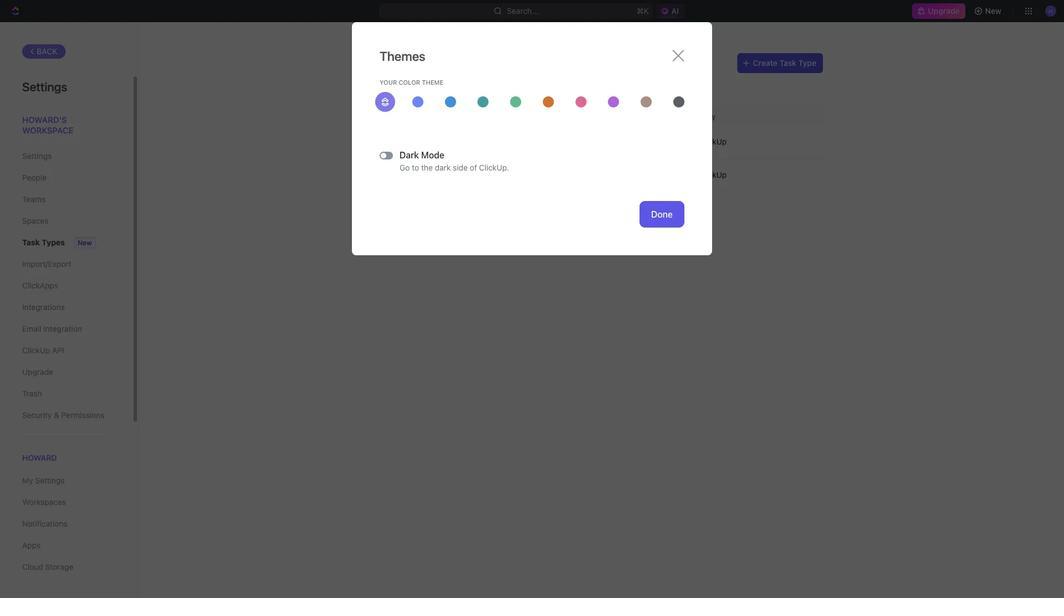 Task type: locate. For each thing, give the bounding box(es) containing it.
⌘k
[[637, 6, 649, 16]]

themes
[[380, 49, 426, 64]]

1 vertical spatial of
[[470, 163, 477, 172]]

like
[[436, 88, 448, 97]]

epics,
[[450, 88, 472, 97]]

1 horizontal spatial types
[[410, 55, 446, 71]]

1 horizontal spatial new
[[985, 6, 1002, 16]]

done
[[651, 209, 673, 220]]

1 horizontal spatial of
[[635, 77, 643, 86]]

task left type
[[780, 58, 797, 68]]

cloud
[[22, 563, 43, 572]]

mode
[[421, 150, 445, 160]]

settings element
[[0, 22, 139, 599]]

my settings
[[22, 477, 65, 486]]

0 vertical spatial upgrade
[[928, 6, 960, 16]]

spaces link
[[22, 212, 110, 231]]

settings
[[22, 79, 67, 94], [22, 152, 52, 161], [35, 477, 65, 486]]

upgrade link down clickup api link
[[22, 363, 110, 382]]

howard's
[[22, 115, 67, 124]]

1on1s.
[[579, 88, 601, 97]]

0 horizontal spatial tasks
[[380, 77, 400, 86]]

1 horizontal spatial for
[[448, 77, 458, 86]]

0 horizontal spatial upgrade link
[[22, 363, 110, 382]]

for
[[448, 77, 458, 86], [400, 88, 410, 97]]

settings up people
[[22, 152, 52, 161]]

2 vertical spatial clickup
[[22, 346, 50, 355]]

of right icons
[[635, 77, 643, 86]]

0 vertical spatial settings
[[22, 79, 67, 94]]

integrations link
[[22, 298, 110, 317]]

task inside button
[[780, 58, 797, 68]]

workspace
[[22, 126, 73, 135]]

1 horizontal spatial upgrade link
[[913, 3, 966, 19]]

0 horizontal spatial task types
[[22, 238, 65, 247]]

integrations
[[22, 303, 65, 312]]

tasks
[[380, 77, 400, 86], [645, 77, 665, 86]]

for up the epics, on the left top of page
[[448, 77, 458, 86]]

0 horizontal spatial for
[[400, 88, 410, 97]]

task up your
[[380, 55, 407, 71]]

be
[[417, 77, 426, 86]]

1 vertical spatial settings
[[22, 152, 52, 161]]

0 horizontal spatial upgrade
[[22, 368, 53, 377]]

0 vertical spatial new
[[985, 6, 1002, 16]]

to left "use"
[[667, 77, 674, 86]]

clickup. up people,
[[501, 77, 531, 86]]

1 vertical spatial new
[[78, 239, 92, 247]]

upgrade down clickup api
[[22, 368, 53, 377]]

new
[[985, 6, 1002, 16], [78, 239, 92, 247]]

security
[[22, 411, 52, 420]]

types
[[410, 55, 446, 71], [42, 238, 65, 247]]

task types up can
[[380, 55, 446, 71]]

2 tasks from the left
[[645, 77, 665, 86]]

1 horizontal spatial to
[[667, 77, 674, 86]]

dark mode
[[400, 150, 445, 160]]

task types inside the settings "element"
[[22, 238, 65, 247]]

email
[[22, 325, 41, 334]]

0 vertical spatial types
[[410, 55, 446, 71]]

1 vertical spatial clickup.
[[479, 163, 509, 172]]

upgrade left new button
[[928, 6, 960, 16]]

0 horizontal spatial types
[[42, 238, 65, 247]]

clickup. inside themes dialog
[[479, 163, 509, 172]]

task types up 'import/export'
[[22, 238, 65, 247]]

the
[[421, 163, 433, 172]]

create task type button
[[738, 53, 823, 73]]

settings right my at the left of the page
[[35, 477, 65, 486]]

upgrade
[[928, 6, 960, 16], [22, 368, 53, 377]]

1 horizontal spatial tasks
[[645, 77, 665, 86]]

go
[[400, 163, 410, 172]]

2 horizontal spatial task
[[780, 58, 797, 68]]

tasks up them
[[380, 77, 400, 86]]

task down spaces
[[22, 238, 40, 247]]

email integration link
[[22, 320, 110, 339]]

teams link
[[22, 190, 110, 209]]

of
[[635, 77, 643, 86], [470, 163, 477, 172]]

upgrade link left new button
[[913, 3, 966, 19]]

of inside tasks can be used for anything in clickup. customize names and icons of tasks to use them for things like epics, customers, people, invoices, 1on1s.
[[635, 77, 643, 86]]

1 horizontal spatial upgrade
[[928, 6, 960, 16]]

types inside the settings "element"
[[42, 238, 65, 247]]

new inside the settings "element"
[[78, 239, 92, 247]]

created
[[681, 113, 706, 120]]

0 horizontal spatial new
[[78, 239, 92, 247]]

task types
[[380, 55, 446, 71], [22, 238, 65, 247]]

types up be
[[410, 55, 446, 71]]

theme
[[422, 79, 444, 86]]

0 horizontal spatial task
[[22, 238, 40, 247]]

0 vertical spatial for
[[448, 77, 458, 86]]

clickup. inside tasks can be used for anything in clickup. customize names and icons of tasks to use them for things like epics, customers, people, invoices, 1on1s.
[[501, 77, 531, 86]]

howard's workspace
[[22, 115, 73, 135]]

clickup
[[699, 137, 727, 146], [699, 170, 727, 180], [22, 346, 50, 355]]

notifications link
[[22, 515, 110, 534]]

your
[[380, 79, 397, 86]]

0 vertical spatial of
[[635, 77, 643, 86]]

0 vertical spatial clickup.
[[501, 77, 531, 86]]

create task type
[[753, 58, 817, 68]]

of right side
[[470, 163, 477, 172]]

clickapps
[[22, 281, 58, 290]]

customers,
[[474, 88, 515, 97]]

0 vertical spatial to
[[667, 77, 674, 86]]

1 vertical spatial upgrade
[[22, 368, 53, 377]]

apps link
[[22, 537, 110, 556]]

cloud storage link
[[22, 558, 110, 577]]

create
[[753, 58, 778, 68]]

0 vertical spatial task types
[[380, 55, 446, 71]]

notifications
[[22, 520, 67, 529]]

settings up howard's
[[22, 79, 67, 94]]

of inside themes dialog
[[470, 163, 477, 172]]

settings link
[[22, 147, 110, 166]]

task
[[380, 55, 407, 71], [780, 58, 797, 68], [22, 238, 40, 247]]

0 horizontal spatial to
[[412, 163, 419, 172]]

1 vertical spatial to
[[412, 163, 419, 172]]

0 horizontal spatial of
[[470, 163, 477, 172]]

clickup. right side
[[479, 163, 509, 172]]

back
[[37, 47, 57, 56]]

icons
[[614, 77, 633, 86]]

types up 'import/export'
[[42, 238, 65, 247]]

tasks left "use"
[[645, 77, 665, 86]]

upgrade link
[[913, 3, 966, 19], [22, 363, 110, 382]]

for down color
[[400, 88, 410, 97]]

1 vertical spatial types
[[42, 238, 65, 247]]

security & permissions
[[22, 411, 104, 420]]

1 vertical spatial task types
[[22, 238, 65, 247]]

in
[[493, 77, 499, 86]]

to right go
[[412, 163, 419, 172]]

side
[[453, 163, 468, 172]]



Task type: describe. For each thing, give the bounding box(es) containing it.
use
[[676, 77, 689, 86]]

trash
[[22, 389, 42, 399]]

import/export link
[[22, 255, 110, 274]]

your color theme
[[380, 79, 444, 86]]

1 vertical spatial clickup
[[699, 170, 727, 180]]

trash link
[[22, 385, 110, 404]]

can
[[402, 77, 415, 86]]

dark
[[435, 163, 451, 172]]

clickup api link
[[22, 341, 110, 360]]

search...
[[507, 6, 538, 16]]

&
[[54, 411, 59, 420]]

to inside tasks can be used for anything in clickup. customize names and icons of tasks to use them for things like epics, customers, people, invoices, 1on1s.
[[667, 77, 674, 86]]

go to the dark side of clickup.
[[400, 163, 509, 172]]

and
[[599, 77, 612, 86]]

color
[[399, 79, 420, 86]]

my settings link
[[22, 472, 110, 491]]

people
[[22, 173, 47, 182]]

name
[[386, 113, 405, 120]]

clickup inside the settings "element"
[[22, 346, 50, 355]]

security & permissions link
[[22, 406, 110, 425]]

import/export
[[22, 260, 71, 269]]

workspaces link
[[22, 494, 110, 512]]

cloud storage
[[22, 563, 73, 572]]

back link
[[22, 44, 66, 59]]

email integration
[[22, 325, 82, 334]]

storage
[[45, 563, 73, 572]]

themes dialog
[[352, 22, 712, 256]]

howard
[[22, 454, 57, 463]]

clickapps link
[[22, 277, 110, 295]]

upgrade inside the settings "element"
[[22, 368, 53, 377]]

dark
[[400, 150, 419, 160]]

to inside themes dialog
[[412, 163, 419, 172]]

invoices,
[[546, 88, 577, 97]]

anything
[[460, 77, 491, 86]]

names
[[573, 77, 597, 86]]

api
[[52, 346, 64, 355]]

my
[[22, 477, 33, 486]]

created by
[[681, 113, 716, 120]]

spaces
[[22, 216, 48, 226]]

0 vertical spatial clickup
[[699, 137, 727, 146]]

people,
[[517, 88, 544, 97]]

milestone
[[404, 170, 440, 180]]

1 horizontal spatial task types
[[380, 55, 446, 71]]

0 vertical spatial upgrade link
[[913, 3, 966, 19]]

permissions
[[61, 411, 104, 420]]

new button
[[970, 2, 1008, 20]]

workspaces
[[22, 498, 66, 507]]

1 vertical spatial for
[[400, 88, 410, 97]]

tasks can be used for anything in clickup. customize names and icons of tasks to use them for things like epics, customers, people, invoices, 1on1s.
[[380, 77, 689, 97]]

2 vertical spatial settings
[[35, 477, 65, 486]]

done button
[[640, 201, 685, 228]]

used
[[428, 77, 446, 86]]

them
[[380, 88, 398, 97]]

type
[[799, 58, 817, 68]]

by
[[708, 113, 716, 120]]

teams
[[22, 195, 45, 204]]

new inside button
[[985, 6, 1002, 16]]

clickup api
[[22, 346, 64, 355]]

apps
[[22, 541, 41, 551]]

things
[[412, 88, 434, 97]]

task inside the settings "element"
[[22, 238, 40, 247]]

1 horizontal spatial task
[[380, 55, 407, 71]]

1 tasks from the left
[[380, 77, 400, 86]]

customize
[[533, 77, 571, 86]]

integration
[[43, 325, 82, 334]]

1 vertical spatial upgrade link
[[22, 363, 110, 382]]

people link
[[22, 169, 110, 187]]



Task type: vqa. For each thing, say whether or not it's contained in the screenshot.
My
yes



